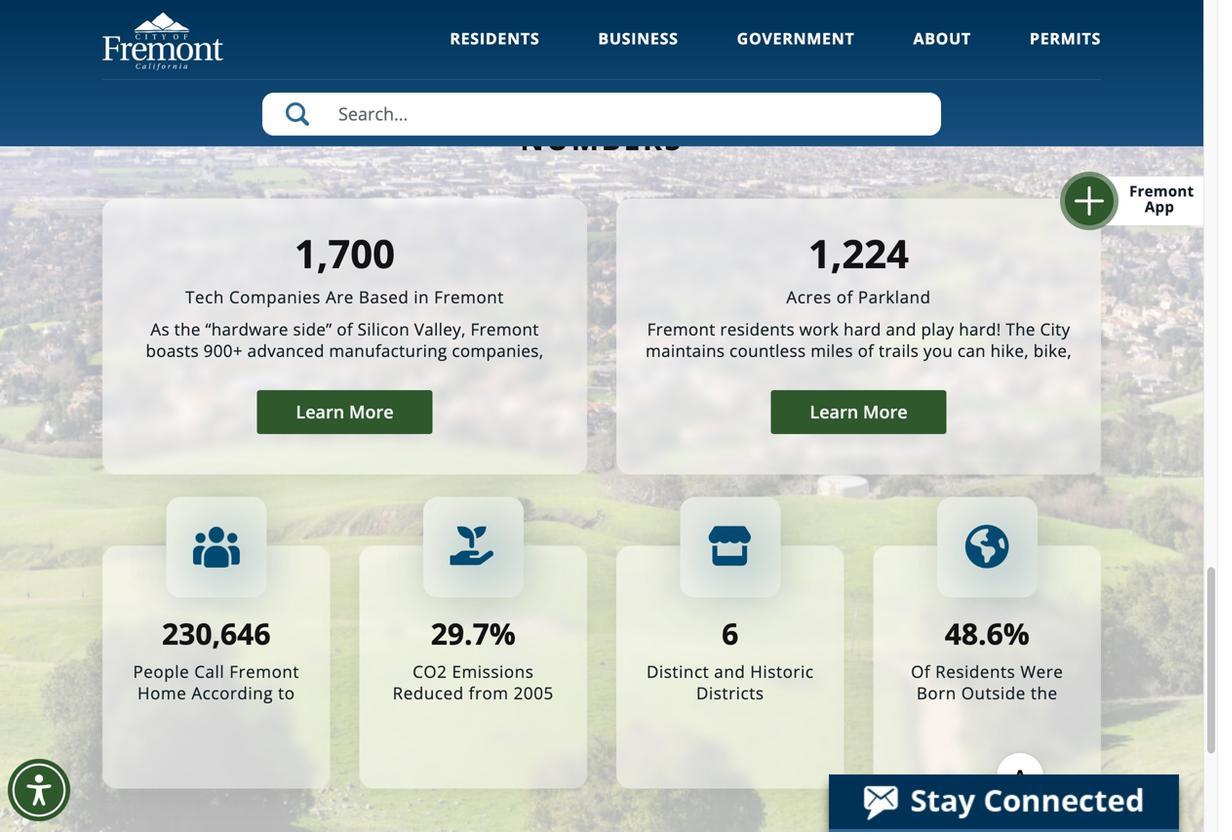 Task type: vqa. For each thing, say whether or not it's contained in the screenshot.
more
yes



Task type: locate. For each thing, give the bounding box(es) containing it.
according
[[192, 682, 273, 704]]

2020
[[164, 704, 204, 726]]

learn
[[296, 400, 345, 424], [810, 400, 859, 424]]

1 vertical spatial in
[[346, 361, 361, 384]]

more for 1,224
[[863, 400, 908, 424]]

can
[[958, 340, 986, 362]]

0 horizontal spatial learn
[[296, 400, 345, 424]]

explore.
[[851, 361, 917, 384]]

numbers
[[520, 119, 684, 159]]

to inside 230,646 people call fremont home according to 2020 census
[[278, 682, 295, 704]]

learn down &
[[810, 400, 859, 424]]

countless
[[730, 340, 806, 362]]

hard
[[844, 318, 882, 341]]

and down parkland
[[886, 318, 917, 341]]

run
[[801, 361, 830, 384]]

2 more from the left
[[863, 400, 908, 424]]

0 horizontal spatial residents
[[450, 28, 540, 49]]

stay connected image
[[829, 775, 1178, 829]]

1 horizontal spatial and
[[886, 318, 917, 341]]

0 vertical spatial and
[[886, 318, 917, 341]]

1 vertical spatial residents
[[936, 660, 1016, 683]]

learn down 1
[[296, 400, 345, 424]]

government link
[[737, 28, 855, 75]]

government
[[737, 28, 855, 49]]

based
[[359, 286, 409, 308]]

1 horizontal spatial to
[[442, 704, 459, 726]]

0 horizontal spatial in
[[346, 361, 361, 384]]

&
[[834, 361, 847, 384]]

the right outside on the right bottom of page
[[1031, 682, 1058, 704]]

1
[[331, 361, 341, 384]]

by
[[629, 84, 673, 124]]

1 vertical spatial the
[[1031, 682, 1058, 704]]

residents up fremont at the top of the page
[[450, 28, 540, 49]]

of left trails
[[858, 340, 874, 362]]

to inside '29.7 % co2 emissions reduced from 2005 to 2019'
[[442, 704, 459, 726]]

maintains
[[646, 340, 725, 362]]

2 learn from the left
[[810, 400, 859, 424]]

0 horizontal spatial learn more
[[296, 400, 394, 424]]

and
[[886, 318, 917, 341], [714, 660, 746, 683]]

2 learn more from the left
[[810, 400, 908, 424]]

% for 48.6
[[1004, 614, 1030, 654]]

1 horizontal spatial of
[[837, 286, 854, 308]]

miles
[[811, 340, 853, 362]]

fremont by the numbers
[[457, 84, 747, 159]]

% inside '29.7 % co2 emissions reduced from 2005 to 2019'
[[489, 614, 516, 654]]

% up emissions
[[489, 614, 516, 654]]

1,224 acres of parkland
[[787, 226, 931, 308]]

0 vertical spatial in
[[414, 286, 429, 308]]

acres
[[787, 286, 832, 308]]

more for 1,700
[[349, 400, 394, 424]]

fremont app
[[1130, 181, 1195, 217]]

1 horizontal spatial learn more
[[810, 400, 908, 424]]

app
[[1145, 197, 1175, 217]]

0 horizontal spatial of
[[337, 318, 353, 341]]

to
[[278, 682, 295, 704], [442, 704, 459, 726]]

are
[[326, 286, 354, 308]]

you
[[924, 340, 953, 362]]

in
[[414, 286, 429, 308], [346, 361, 361, 384]]

2005
[[514, 682, 554, 704]]

fremont inside 230,646 people call fremont home according to 2020 census
[[229, 660, 300, 683]]

1 horizontal spatial residents
[[936, 660, 1016, 683]]

more
[[349, 400, 394, 424], [863, 400, 908, 424]]

in up the valley,
[[414, 286, 429, 308]]

learn more down 1
[[296, 400, 394, 424]]

residents down the 48.6
[[936, 660, 1016, 683]]

1 % from the left
[[489, 614, 516, 654]]

fremont inside as the "hardware side" of silicon valley, fremont boasts 900+ advanced manufacturing companies, representing 1 in every 4 jobs.
[[471, 318, 539, 341]]

residents
[[450, 28, 540, 49], [936, 660, 1016, 683]]

hard!
[[959, 318, 1002, 341]]

4
[[414, 361, 423, 384]]

business link
[[598, 28, 679, 75]]

1 vertical spatial and
[[714, 660, 746, 683]]

1 more from the left
[[349, 400, 394, 424]]

48.6 % of residents were born outside the u.s.
[[911, 614, 1064, 726]]

fremont
[[1130, 181, 1195, 201], [434, 286, 504, 308], [471, 318, 539, 341], [647, 318, 716, 341], [229, 660, 300, 683]]

1 horizontal spatial in
[[414, 286, 429, 308]]

% up were
[[1004, 614, 1030, 654]]

0 horizontal spatial to
[[278, 682, 295, 704]]

the
[[174, 318, 201, 341], [1031, 682, 1058, 704]]

learn more down &
[[810, 400, 908, 424]]

the right as
[[174, 318, 201, 341]]

the
[[683, 84, 747, 124]]

to right census
[[278, 682, 295, 704]]

Search text field
[[262, 93, 941, 136]]

6
[[722, 614, 739, 654]]

companies
[[229, 286, 321, 308]]

people
[[133, 660, 189, 683]]

fremont inside the fremont residents work hard and play hard! the city maintains countless miles of trails you can hike, bike, run & explore.
[[647, 318, 716, 341]]

from
[[469, 682, 509, 704]]

valley,
[[414, 318, 466, 341]]

2 horizontal spatial of
[[858, 340, 874, 362]]

1 horizontal spatial learn
[[810, 400, 859, 424]]

1 horizontal spatial the
[[1031, 682, 1058, 704]]

48.6% image
[[964, 524, 1011, 571]]

fremont app link
[[1086, 177, 1204, 225]]

% inside 48.6 % of residents were born outside the u.s.
[[1004, 614, 1030, 654]]

in right 1
[[346, 361, 361, 384]]

% for 29.7
[[489, 614, 516, 654]]

of right side"
[[337, 318, 353, 341]]

0 horizontal spatial the
[[174, 318, 201, 341]]

1 horizontal spatial more
[[863, 400, 908, 424]]

more down every
[[349, 400, 394, 424]]

of
[[837, 286, 854, 308], [337, 318, 353, 341], [858, 340, 874, 362]]

0 horizontal spatial and
[[714, 660, 746, 683]]

born
[[917, 682, 957, 704]]

2 % from the left
[[1004, 614, 1030, 654]]

2019
[[464, 704, 504, 726]]

learn more
[[296, 400, 394, 424], [810, 400, 908, 424]]

1 horizontal spatial %
[[1004, 614, 1030, 654]]

outside
[[962, 682, 1026, 704]]

29.7
[[431, 614, 489, 654]]

were
[[1021, 660, 1064, 683]]

distinct
[[647, 660, 710, 683]]

every
[[365, 361, 409, 384]]

learn for 1,700
[[296, 400, 345, 424]]

0 vertical spatial the
[[174, 318, 201, 341]]

of right acres
[[837, 286, 854, 308]]

29.7% image
[[450, 524, 497, 571]]

230,646 people call fremont home according to 2020 census
[[133, 614, 300, 726]]

business
[[598, 28, 679, 49]]

6 distinct and historic districts
[[647, 614, 814, 704]]

%
[[489, 614, 516, 654], [1004, 614, 1030, 654]]

residents inside 48.6 % of residents were born outside the u.s.
[[936, 660, 1016, 683]]

fremont
[[457, 84, 619, 124]]

0 horizontal spatial %
[[489, 614, 516, 654]]

1 learn from the left
[[296, 400, 345, 424]]

and down 6
[[714, 660, 746, 683]]

more down explore.
[[863, 400, 908, 424]]

to left 2019
[[442, 704, 459, 726]]

900+
[[204, 340, 243, 362]]

residents link
[[450, 28, 540, 75]]

1 learn more from the left
[[296, 400, 394, 424]]

in inside as the "hardware side" of silicon valley, fremont boasts 900+ advanced manufacturing companies, representing 1 in every 4 jobs.
[[346, 361, 361, 384]]

0 horizontal spatial more
[[349, 400, 394, 424]]



Task type: describe. For each thing, give the bounding box(es) containing it.
representing
[[224, 361, 326, 384]]

1,700
[[295, 226, 395, 280]]

learn for 1,224
[[810, 400, 859, 424]]

city
[[1040, 318, 1071, 341]]

about
[[914, 28, 972, 49]]

learn more for 1,700
[[296, 400, 394, 424]]

trails
[[879, 340, 919, 362]]

call
[[194, 660, 225, 683]]

fremont inside the 1,700 tech companies are based in fremont
[[434, 286, 504, 308]]

of inside the fremont residents work hard and play hard! the city maintains countless miles of trails you can hike, bike, run & explore.
[[858, 340, 874, 362]]

and inside the fremont residents work hard and play hard! the city maintains countless miles of trails you can hike, bike, run & explore.
[[886, 318, 917, 341]]

29.7 % co2 emissions reduced from 2005 to 2019
[[393, 614, 554, 726]]

emissions
[[452, 660, 534, 683]]

silicon
[[358, 318, 410, 341]]

side"
[[293, 318, 332, 341]]

as the "hardware side" of silicon valley, fremont boasts 900+ advanced manufacturing companies, representing 1 in every 4 jobs.
[[146, 318, 544, 384]]

reduced
[[393, 682, 464, 704]]

advanced
[[247, 340, 325, 362]]

u.s.
[[971, 704, 1004, 726]]

of inside 1,224 acres of parkland
[[837, 286, 854, 308]]

companies,
[[452, 340, 544, 362]]

230,646 image
[[193, 527, 240, 568]]

work
[[800, 318, 839, 341]]

the inside as the "hardware side" of silicon valley, fremont boasts 900+ advanced manufacturing companies, representing 1 in every 4 jobs.
[[174, 318, 201, 341]]

48.6
[[945, 614, 1004, 654]]

about link
[[914, 28, 972, 75]]

1,224
[[809, 226, 909, 280]]

6 image
[[707, 524, 754, 571]]

boasts
[[146, 340, 199, 362]]

230,646
[[162, 614, 271, 654]]

hike,
[[991, 340, 1029, 362]]

of
[[911, 660, 931, 683]]

historic
[[751, 660, 814, 683]]

"hardware
[[205, 318, 289, 341]]

fremont inside fremont app link
[[1130, 181, 1195, 201]]

the
[[1006, 318, 1036, 341]]

and inside 6 distinct and historic districts
[[714, 660, 746, 683]]

tech
[[185, 286, 224, 308]]

0 vertical spatial residents
[[450, 28, 540, 49]]

permits
[[1030, 28, 1101, 49]]

learn more for 1,224
[[810, 400, 908, 424]]

1,700 tech companies are based in fremont
[[185, 226, 504, 308]]

jobs.
[[428, 361, 466, 384]]

permits link
[[1030, 28, 1101, 75]]

the inside 48.6 % of residents were born outside the u.s.
[[1031, 682, 1058, 704]]

in inside the 1,700 tech companies are based in fremont
[[414, 286, 429, 308]]

of inside as the "hardware side" of silicon valley, fremont boasts 900+ advanced manufacturing companies, representing 1 in every 4 jobs.
[[337, 318, 353, 341]]

as
[[151, 318, 170, 341]]

fremont residents work hard and play hard! the city maintains countless miles of trails you can hike, bike, run & explore.
[[646, 318, 1072, 384]]

residents
[[720, 318, 795, 341]]

manufacturing
[[329, 340, 447, 362]]

census
[[209, 704, 269, 726]]

home
[[138, 682, 187, 704]]

districts
[[697, 682, 764, 704]]

play
[[921, 318, 955, 341]]

parkland
[[858, 286, 931, 308]]

bike,
[[1034, 340, 1072, 362]]

co2
[[413, 660, 447, 683]]



